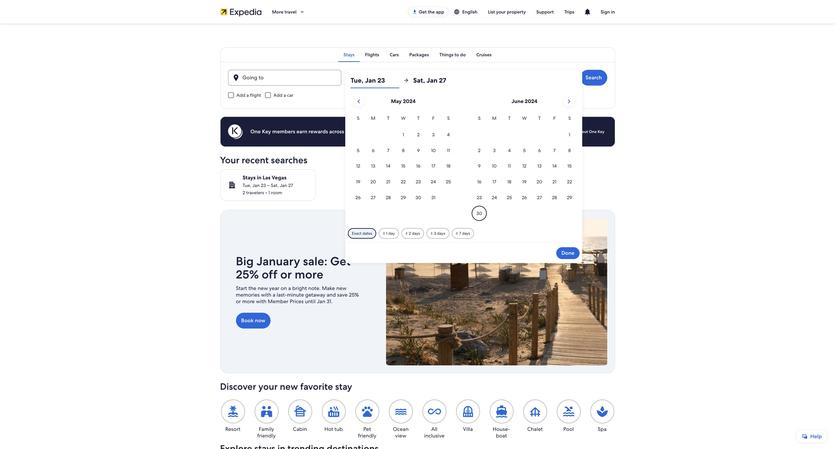 Task type: locate. For each thing, give the bounding box(es) containing it.
1 horizontal spatial 28 button
[[547, 190, 563, 205]]

17 button
[[426, 159, 441, 174], [487, 174, 502, 189]]

sat, right "directional" 'image'
[[414, 76, 425, 85]]

download the app button image
[[413, 9, 418, 14]]

1 27 button from the left
[[366, 190, 381, 205]]

directional image
[[404, 77, 410, 83]]

0 vertical spatial 4 button
[[441, 127, 456, 142]]

4 inside may 2024 "element"
[[447, 132, 450, 138]]

your right list
[[497, 9, 506, 15]]

1 horizontal spatial 5 button
[[517, 143, 532, 158]]

17 inside may 2024 "element"
[[432, 163, 436, 169]]

1 s from the left
[[357, 115, 360, 121]]

1 m from the left
[[371, 115, 376, 121]]

w down june 2024
[[523, 115, 527, 121]]

0 horizontal spatial 8
[[402, 147, 405, 153]]

15 for 1st 15 button from right
[[568, 163, 572, 169]]

done
[[562, 250, 575, 257]]

1 horizontal spatial 20 button
[[532, 174, 547, 189]]

24
[[431, 179, 436, 185], [492, 195, 497, 201]]

3 inside the june 2024 element
[[494, 147, 496, 153]]

1 1 button from the left
[[396, 127, 411, 142]]

26 for 2nd 26 button
[[522, 195, 527, 201]]

1 horizontal spatial 5
[[524, 147, 526, 153]]

0 horizontal spatial days
[[412, 231, 420, 236]]

stays for stays
[[344, 52, 355, 58]]

sat,
[[414, 76, 425, 85], [271, 183, 279, 188]]

dates
[[363, 231, 373, 236]]

4 for the leftmost 4 button
[[447, 132, 450, 138]]

1 horizontal spatial 19
[[523, 179, 527, 185]]

1 horizontal spatial 14
[[553, 163, 557, 169]]

18 for the leftmost 18 button
[[447, 163, 451, 169]]

1 29 button from the left
[[396, 190, 411, 205]]

0 horizontal spatial 11 button
[[441, 143, 456, 158]]

3 button
[[426, 127, 441, 142], [487, 143, 502, 158]]

22 button inside may 2024 "element"
[[396, 174, 411, 189]]

stays
[[344, 52, 355, 58], [243, 174, 256, 181]]

in right sign
[[612, 9, 616, 15]]

25 inside the june 2024 element
[[507, 195, 512, 201]]

23 inside may 2024 "element"
[[416, 179, 421, 185]]

w for may
[[401, 115, 406, 121]]

0 horizontal spatial 9
[[417, 147, 420, 153]]

0 vertical spatial 17
[[432, 163, 436, 169]]

25 for 25 'button' in may 2024 "element"
[[446, 179, 451, 185]]

las
[[263, 174, 271, 181]]

2 friendly from the left
[[358, 433, 377, 439]]

0 horizontal spatial 16 button
[[411, 159, 426, 174]]

in for stays
[[257, 174, 262, 181]]

2 29 from the left
[[567, 195, 573, 201]]

w for june
[[523, 115, 527, 121]]

ocean view button
[[388, 400, 414, 439]]

29 button
[[396, 190, 411, 205], [563, 190, 578, 205]]

stays inside "link"
[[344, 52, 355, 58]]

27 button inside may 2024 "element"
[[366, 190, 381, 205]]

m for may 2024
[[371, 115, 376, 121]]

2 6 from the left
[[539, 147, 541, 153]]

1 28 from the left
[[386, 195, 391, 201]]

2 13 from the left
[[538, 163, 542, 169]]

2024 right june
[[525, 98, 538, 105]]

1 horizontal spatial 4 button
[[502, 143, 517, 158]]

villa button
[[455, 400, 481, 433]]

the inside the big january sale: get 25% off or more start the new year on a bright note. make new memories with a last-minute getaway and save 25% or more with member prices until jan 31.
[[249, 285, 257, 292]]

30 inside may 2024 "element"
[[416, 195, 422, 201]]

11 inside may 2024 "element"
[[447, 147, 450, 153]]

1 horizontal spatial 24
[[492, 195, 497, 201]]

2 22 from the left
[[568, 179, 573, 185]]

0 vertical spatial 24 button
[[426, 174, 441, 189]]

in inside 'stays in las vegas tue, jan 23 – sat, jan 27 2 travelers • 1 room'
[[257, 174, 262, 181]]

your inside big january sale: get 25% off or more main content
[[259, 381, 278, 393]]

0 vertical spatial 30
[[416, 195, 422, 201]]

0 horizontal spatial the
[[249, 285, 257, 292]]

15
[[402, 163, 406, 169], [568, 163, 572, 169]]

± right day
[[406, 231, 408, 236]]

0 horizontal spatial 4
[[447, 132, 450, 138]]

25 inside may 2024 "element"
[[446, 179, 451, 185]]

f inside may 2024 "element"
[[433, 115, 435, 121]]

may
[[391, 98, 402, 105]]

1 vertical spatial 17
[[493, 179, 497, 185]]

friendly inside button
[[257, 433, 276, 439]]

0 vertical spatial 30 button
[[411, 190, 426, 205]]

0 horizontal spatial 26
[[356, 195, 361, 201]]

1 vertical spatial 25%
[[349, 292, 359, 298]]

tue, up travelers
[[243, 183, 251, 188]]

1 horizontal spatial 14 button
[[547, 159, 563, 174]]

1 vertical spatial in
[[257, 174, 262, 181]]

30 button
[[411, 190, 426, 205], [472, 206, 487, 221]]

12 inside may 2024 "element"
[[356, 163, 361, 169]]

0 horizontal spatial 14 button
[[381, 159, 396, 174]]

sat, jan 27
[[414, 76, 447, 85]]

2 21 button from the left
[[547, 174, 563, 189]]

0 horizontal spatial 23 button
[[411, 174, 426, 189]]

new right "make"
[[337, 285, 347, 292]]

3 ± from the left
[[431, 231, 433, 236]]

2 12 from the left
[[523, 163, 527, 169]]

chalet button
[[523, 400, 548, 433]]

15 inside the june 2024 element
[[568, 163, 572, 169]]

5 inside the june 2024 element
[[524, 147, 526, 153]]

± 3 days
[[431, 231, 446, 236]]

0 horizontal spatial 5
[[357, 147, 360, 153]]

1 horizontal spatial your
[[497, 9, 506, 15]]

6 button
[[366, 143, 381, 158], [532, 143, 547, 158]]

0 vertical spatial 24
[[431, 179, 436, 185]]

11
[[447, 147, 450, 153], [508, 163, 511, 169]]

15 inside may 2024 "element"
[[402, 163, 406, 169]]

11 for the top 11 button
[[447, 147, 450, 153]]

0 horizontal spatial 21 button
[[381, 174, 396, 189]]

8 button down vrbo
[[396, 143, 411, 158]]

1 vertical spatial 16 button
[[472, 174, 487, 189]]

application containing may 2024
[[351, 94, 578, 222]]

resort
[[226, 426, 241, 433]]

expedia logo image
[[220, 7, 262, 16]]

days for ± 7 days
[[462, 231, 471, 236]]

1 f from the left
[[433, 115, 435, 121]]

11 for the right 11 button
[[508, 163, 511, 169]]

things to do link
[[435, 47, 471, 62]]

0 horizontal spatial 20
[[371, 179, 376, 185]]

1 button
[[396, 127, 411, 142], [563, 127, 578, 142]]

key left members
[[262, 128, 271, 135]]

26
[[356, 195, 361, 201], [522, 195, 527, 201]]

1 vertical spatial get
[[331, 254, 351, 269]]

2 days from the left
[[437, 231, 446, 236]]

the left 'app'
[[428, 9, 435, 15]]

16 for the rightmost '16' button
[[478, 179, 482, 185]]

0 horizontal spatial 20 button
[[366, 174, 381, 189]]

friendly for pet
[[358, 433, 377, 439]]

2024 right the may
[[403, 98, 416, 105]]

17
[[432, 163, 436, 169], [493, 179, 497, 185]]

2 m from the left
[[493, 115, 497, 121]]

1 horizontal spatial one
[[589, 129, 597, 134]]

1 6 from the left
[[372, 147, 375, 153]]

stays inside 'stays in las vegas tue, jan 23 – sat, jan 27 2 travelers • 1 room'
[[243, 174, 256, 181]]

tab list containing stays
[[220, 47, 616, 62]]

ocean view
[[393, 426, 409, 439]]

1 horizontal spatial get
[[419, 9, 427, 15]]

0 horizontal spatial 25%
[[236, 267, 259, 282]]

23 inside 'stays in las vegas tue, jan 23 – sat, jan 27 2 travelers • 1 room'
[[261, 183, 266, 188]]

6 for second 6 button
[[539, 147, 541, 153]]

1 19 button from the left
[[351, 174, 366, 189]]

0 horizontal spatial 29
[[401, 195, 406, 201]]

get right the sale:
[[331, 254, 351, 269]]

1 vertical spatial 25
[[507, 195, 512, 201]]

26 for 2nd 26 button from the right
[[356, 195, 361, 201]]

your right discover
[[259, 381, 278, 393]]

learn about one key link
[[564, 127, 608, 137]]

0 horizontal spatial 21
[[387, 179, 391, 185]]

1 21 from the left
[[387, 179, 391, 185]]

29 for 2nd 29 button from the right
[[401, 195, 406, 201]]

tab list inside big january sale: get 25% off or more main content
[[220, 47, 616, 62]]

add
[[237, 92, 246, 98], [274, 92, 283, 98]]

0 horizontal spatial 13
[[371, 163, 376, 169]]

1 inside 'stays in las vegas tue, jan 23 – sat, jan 27 2 travelers • 1 room'
[[268, 190, 270, 196]]

0 vertical spatial your
[[497, 9, 506, 15]]

1 horizontal spatial 9 button
[[472, 159, 487, 174]]

2 19 button from the left
[[517, 174, 532, 189]]

cars
[[390, 52, 399, 58]]

2 add from the left
[[274, 92, 283, 98]]

18 inside the june 2024 element
[[508, 179, 512, 185]]

next month image
[[566, 98, 573, 105]]

4 inside the june 2024 element
[[508, 147, 511, 153]]

more down start
[[242, 298, 255, 305]]

start
[[236, 285, 247, 292]]

30
[[416, 195, 422, 201], [477, 210, 483, 216]]

key
[[262, 128, 271, 135], [598, 129, 605, 134]]

w inside may 2024 "element"
[[401, 115, 406, 121]]

24 inside "element"
[[431, 179, 436, 185]]

0 horizontal spatial 22
[[401, 179, 406, 185]]

14 button inside may 2024 "element"
[[381, 159, 396, 174]]

1 horizontal spatial 11
[[508, 163, 511, 169]]

20 button
[[366, 174, 381, 189], [532, 174, 547, 189]]

m inside "element"
[[371, 115, 376, 121]]

stays in las vegas tue, jan 23 – sat, jan 27 2 travelers • 1 room
[[243, 174, 293, 196]]

one key members earn rewards across expedia, hotels.com, and vrbo
[[251, 128, 420, 135]]

key right about
[[598, 129, 605, 134]]

1 horizontal spatial 1 button
[[563, 127, 578, 142]]

20
[[371, 179, 376, 185], [537, 179, 543, 185]]

2 8 from the left
[[569, 147, 571, 153]]

1 horizontal spatial 8
[[569, 147, 571, 153]]

0 vertical spatial 9 button
[[411, 143, 426, 158]]

12
[[356, 163, 361, 169], [523, 163, 527, 169]]

pet friendly
[[358, 426, 377, 439]]

tue, left -
[[351, 76, 364, 85]]

2 28 from the left
[[552, 195, 558, 201]]

and left the save
[[327, 292, 336, 298]]

2 21 from the left
[[553, 179, 557, 185]]

0 horizontal spatial 8 button
[[396, 143, 411, 158]]

cabin button
[[287, 400, 313, 433]]

21 inside may 2024 "element"
[[387, 179, 391, 185]]

± left day
[[383, 231, 385, 236]]

1 vertical spatial 2 button
[[472, 143, 487, 158]]

and left vrbo
[[398, 128, 407, 135]]

15 for first 15 button
[[402, 163, 406, 169]]

w inside the june 2024 element
[[523, 115, 527, 121]]

25 button inside the june 2024 element
[[502, 190, 517, 205]]

1 22 button from the left
[[396, 174, 411, 189]]

tab list
[[220, 47, 616, 62]]

your for list
[[497, 9, 506, 15]]

big january sale: get 25% off or more main content
[[0, 24, 836, 449]]

0 vertical spatial 23 button
[[411, 174, 426, 189]]

26 inside may 2024 "element"
[[356, 195, 361, 201]]

4 ± from the left
[[456, 231, 459, 236]]

in inside dropdown button
[[612, 9, 616, 15]]

f inside the june 2024 element
[[554, 115, 556, 121]]

11 inside the june 2024 element
[[508, 163, 511, 169]]

0 horizontal spatial 25
[[446, 179, 451, 185]]

2 15 from the left
[[568, 163, 572, 169]]

sale:
[[303, 254, 328, 269]]

1 horizontal spatial 21
[[553, 179, 557, 185]]

11 button
[[441, 143, 456, 158], [502, 159, 517, 174]]

21 for 1st 21 button from right
[[553, 179, 557, 185]]

1 friendly from the left
[[257, 433, 276, 439]]

1 horizontal spatial the
[[428, 9, 435, 15]]

0 horizontal spatial get
[[331, 254, 351, 269]]

4 s from the left
[[569, 115, 571, 121]]

1 6 button from the left
[[366, 143, 381, 158]]

± 2 days
[[406, 231, 420, 236]]

hotels.com,
[[368, 128, 396, 135]]

1 horizontal spatial 15
[[568, 163, 572, 169]]

0 vertical spatial 25
[[446, 179, 451, 185]]

1 horizontal spatial sat,
[[414, 76, 425, 85]]

family
[[259, 426, 274, 433]]

1 horizontal spatial 13
[[538, 163, 542, 169]]

6 inside the june 2024 element
[[539, 147, 541, 153]]

a left flight
[[247, 92, 249, 98]]

1 add from the left
[[237, 92, 246, 98]]

1 horizontal spatial 16
[[478, 179, 482, 185]]

stays up travelers
[[243, 174, 256, 181]]

days for ± 2 days
[[412, 231, 420, 236]]

pool
[[564, 426, 574, 433]]

2 22 button from the left
[[563, 174, 578, 189]]

1 vertical spatial 3 button
[[487, 143, 502, 158]]

add left car
[[274, 92, 283, 98]]

2 20 button from the left
[[532, 174, 547, 189]]

one right about
[[589, 129, 597, 134]]

s
[[357, 115, 360, 121], [448, 115, 450, 121], [478, 115, 481, 121], [569, 115, 571, 121]]

2 15 button from the left
[[563, 159, 578, 174]]

3 inside may 2024 "element"
[[432, 132, 435, 138]]

2 s from the left
[[448, 115, 450, 121]]

2 ± from the left
[[406, 231, 408, 236]]

done button
[[557, 247, 580, 259]]

22 button
[[396, 174, 411, 189], [563, 174, 578, 189]]

2 19 from the left
[[523, 179, 527, 185]]

8 inside the june 2024 element
[[569, 147, 571, 153]]

± for ± 1 day
[[383, 231, 385, 236]]

0 horizontal spatial 18
[[447, 163, 451, 169]]

add left flight
[[237, 92, 246, 98]]

1 5 from the left
[[357, 147, 360, 153]]

1 15 button from the left
[[396, 159, 411, 174]]

± right ± 2 days
[[431, 231, 433, 236]]

0 vertical spatial and
[[398, 128, 407, 135]]

0 horizontal spatial 6
[[372, 147, 375, 153]]

1 vertical spatial 30
[[477, 210, 483, 216]]

7 button
[[381, 143, 396, 158], [547, 143, 563, 158]]

2 2024 from the left
[[525, 98, 538, 105]]

8 button down learn
[[563, 143, 578, 158]]

2 14 from the left
[[553, 163, 557, 169]]

2 f from the left
[[554, 115, 556, 121]]

15 button
[[396, 159, 411, 174], [563, 159, 578, 174]]

cars link
[[385, 47, 404, 62]]

20 inside "element"
[[371, 179, 376, 185]]

tue, inside 'stays in las vegas tue, jan 23 – sat, jan 27 2 travelers • 1 room'
[[243, 183, 251, 188]]

16 inside the june 2024 element
[[478, 179, 482, 185]]

stays left flights
[[344, 52, 355, 58]]

25% right the save
[[349, 292, 359, 298]]

0 horizontal spatial in
[[257, 174, 262, 181]]

8 inside may 2024 "element"
[[402, 147, 405, 153]]

1 horizontal spatial new
[[280, 381, 298, 393]]

21 inside the june 2024 element
[[553, 179, 557, 185]]

19 inside the june 2024 element
[[523, 179, 527, 185]]

0 vertical spatial 9
[[417, 147, 420, 153]]

10
[[431, 147, 436, 153], [492, 163, 497, 169]]

1 15 from the left
[[402, 163, 406, 169]]

0 horizontal spatial 16
[[417, 163, 421, 169]]

m inside the june 2024 element
[[493, 115, 497, 121]]

1 horizontal spatial stays
[[344, 52, 355, 58]]

19 inside may 2024 "element"
[[356, 179, 361, 185]]

1 horizontal spatial days
[[437, 231, 446, 236]]

10 inside may 2024 "element"
[[431, 147, 436, 153]]

2 5 from the left
[[524, 147, 526, 153]]

2 14 button from the left
[[547, 159, 563, 174]]

2 7 button from the left
[[547, 143, 563, 158]]

2 t from the left
[[417, 115, 420, 121]]

1 vertical spatial 11 button
[[502, 159, 517, 174]]

1 8 from the left
[[402, 147, 405, 153]]

0 vertical spatial 11 button
[[441, 143, 456, 158]]

one left members
[[251, 128, 261, 135]]

1 14 button from the left
[[381, 159, 396, 174]]

your
[[497, 9, 506, 15], [259, 381, 278, 393]]

19 button
[[351, 174, 366, 189], [517, 174, 532, 189]]

18 inside may 2024 "element"
[[447, 163, 451, 169]]

or up on
[[281, 267, 292, 282]]

prices
[[290, 298, 304, 305]]

2 27 button from the left
[[532, 190, 547, 205]]

10 inside the june 2024 element
[[492, 163, 497, 169]]

1 14 from the left
[[386, 163, 391, 169]]

the right start
[[249, 285, 257, 292]]

application
[[351, 94, 578, 222]]

1 w from the left
[[401, 115, 406, 121]]

get right download the app button image
[[419, 9, 427, 15]]

3 t from the left
[[509, 115, 511, 121]]

6 inside may 2024 "element"
[[372, 147, 375, 153]]

in left las
[[257, 174, 262, 181]]

21 for second 21 button from the right
[[387, 179, 391, 185]]

16 button
[[411, 159, 426, 174], [472, 174, 487, 189]]

3 days from the left
[[462, 231, 471, 236]]

1 left about
[[569, 132, 571, 138]]

searches
[[271, 154, 308, 166]]

27 inside may 2024 "element"
[[371, 195, 376, 201]]

days left ± 7 days
[[437, 231, 446, 236]]

last-
[[277, 292, 287, 298]]

9 inside may 2024 "element"
[[417, 147, 420, 153]]

1 horizontal spatial 8 button
[[563, 143, 578, 158]]

w down may 2024
[[401, 115, 406, 121]]

sat, right the –
[[271, 183, 279, 188]]

add for add a flight
[[237, 92, 246, 98]]

18
[[447, 163, 451, 169], [508, 179, 512, 185]]

0 horizontal spatial 7 button
[[381, 143, 396, 158]]

25 button
[[441, 174, 456, 189], [502, 190, 517, 205]]

the
[[428, 9, 435, 15], [249, 285, 257, 292]]

8 for first the 8 button from right
[[569, 147, 571, 153]]

27 button
[[366, 190, 381, 205], [532, 190, 547, 205]]

± for ± 7 days
[[456, 231, 459, 236]]

more
[[272, 9, 284, 15]]

0 vertical spatial 25%
[[236, 267, 259, 282]]

1 days from the left
[[412, 231, 420, 236]]

things to do
[[440, 52, 466, 58]]

or down start
[[236, 298, 241, 305]]

1 horizontal spatial or
[[281, 267, 292, 282]]

hot
[[325, 426, 334, 433]]

a
[[247, 92, 249, 98], [284, 92, 286, 98], [289, 285, 291, 292], [273, 292, 276, 298]]

13
[[371, 163, 376, 169], [538, 163, 542, 169]]

more up note.
[[295, 267, 324, 282]]

1 horizontal spatial 22 button
[[563, 174, 578, 189]]

0 horizontal spatial m
[[371, 115, 376, 121]]

with left member
[[256, 298, 267, 305]]

june
[[512, 98, 524, 105]]

1 vertical spatial 9
[[478, 163, 481, 169]]

1 right •
[[268, 190, 270, 196]]

sign
[[601, 9, 611, 15]]

0 horizontal spatial stays
[[243, 174, 256, 181]]

trips link
[[560, 6, 580, 18]]

application inside big january sale: get 25% off or more main content
[[351, 94, 578, 222]]

23 inside the june 2024 element
[[477, 195, 482, 201]]

1 2024 from the left
[[403, 98, 416, 105]]

18 for the bottom 18 button
[[508, 179, 512, 185]]

2 26 from the left
[[522, 195, 527, 201]]

1 29 from the left
[[401, 195, 406, 201]]

25% up start
[[236, 267, 259, 282]]

list your property link
[[483, 6, 532, 18]]

friendly inside 'button'
[[358, 433, 377, 439]]

2 w from the left
[[523, 115, 527, 121]]

0 horizontal spatial 27 button
[[366, 190, 381, 205]]

3 s from the left
[[478, 115, 481, 121]]

1 inside the june 2024 element
[[569, 132, 571, 138]]

22 inside the june 2024 element
[[568, 179, 573, 185]]

± right ± 3 days
[[456, 231, 459, 236]]

new left 'favorite' in the bottom of the page
[[280, 381, 298, 393]]

1 horizontal spatial 29 button
[[563, 190, 578, 205]]

2 26 button from the left
[[517, 190, 532, 205]]

2 20 from the left
[[537, 179, 543, 185]]

26 inside the june 2024 element
[[522, 195, 527, 201]]

1 horizontal spatial 17 button
[[487, 174, 502, 189]]

28 inside may 2024 "element"
[[386, 195, 391, 201]]

7 inside may 2024 "element"
[[387, 147, 390, 153]]

28
[[386, 195, 391, 201], [552, 195, 558, 201]]

0 horizontal spatial friendly
[[257, 433, 276, 439]]

16 inside may 2024 "element"
[[417, 163, 421, 169]]

2
[[417, 132, 420, 138], [478, 147, 481, 153], [243, 190, 245, 196], [409, 231, 411, 236]]

1 12 from the left
[[356, 163, 361, 169]]

1 vertical spatial 16
[[478, 179, 482, 185]]

f for may 2024
[[433, 115, 435, 121]]

1 26 from the left
[[356, 195, 361, 201]]

a left last-
[[273, 292, 276, 298]]

0 horizontal spatial 28 button
[[381, 190, 396, 205]]

1 horizontal spatial 20
[[537, 179, 543, 185]]

1 19 from the left
[[356, 179, 361, 185]]

jan inside button
[[365, 76, 376, 85]]

4
[[447, 132, 450, 138], [508, 147, 511, 153]]

1 vertical spatial 10 button
[[487, 159, 502, 174]]

new left year
[[258, 285, 268, 292]]

28 inside the june 2024 element
[[552, 195, 558, 201]]

a left car
[[284, 92, 286, 98]]

1 vertical spatial 25 button
[[502, 190, 517, 205]]

all inclusive
[[424, 426, 445, 439]]

1 t from the left
[[387, 115, 390, 121]]

1 horizontal spatial 24 button
[[487, 190, 502, 205]]

1 left vrbo
[[403, 132, 404, 138]]

±
[[383, 231, 385, 236], [406, 231, 408, 236], [431, 231, 433, 236], [456, 231, 459, 236]]

1 20 from the left
[[371, 179, 376, 185]]

12 inside the june 2024 element
[[523, 163, 527, 169]]

travel
[[285, 9, 297, 15]]

1 vertical spatial and
[[327, 292, 336, 298]]

10 button
[[426, 143, 441, 158], [487, 159, 502, 174]]

1 ± from the left
[[383, 231, 385, 236]]

1 horizontal spatial 13 button
[[532, 159, 547, 174]]

3 for rightmost 3 button
[[494, 147, 496, 153]]

support link
[[532, 6, 560, 18]]

1 26 button from the left
[[351, 190, 366, 205]]

29 inside the june 2024 element
[[567, 195, 573, 201]]

your for discover
[[259, 381, 278, 393]]

1 13 from the left
[[371, 163, 376, 169]]

days left ± 3 days
[[412, 231, 420, 236]]

0 vertical spatial 16 button
[[411, 159, 426, 174]]

2 inside may 2024 "element"
[[417, 132, 420, 138]]

27 inside sat, jan 27 button
[[439, 76, 447, 85]]

days right ± 3 days
[[462, 231, 471, 236]]

discover your new favorite stay
[[220, 381, 353, 393]]

1 inside may 2024 "element"
[[403, 132, 404, 138]]

2 8 button from the left
[[563, 143, 578, 158]]

1 22 from the left
[[401, 179, 406, 185]]

1 12 button from the left
[[351, 159, 366, 174]]

29 inside may 2024 "element"
[[401, 195, 406, 201]]



Task type: vqa. For each thing, say whether or not it's contained in the screenshot.


Task type: describe. For each thing, give the bounding box(es) containing it.
1 vertical spatial 18 button
[[502, 174, 517, 189]]

sign in button
[[596, 6, 621, 18]]

2 6 button from the left
[[532, 143, 547, 158]]

2 28 button from the left
[[547, 190, 563, 205]]

cabin
[[293, 426, 307, 433]]

0 horizontal spatial new
[[258, 285, 268, 292]]

pet friendly button
[[355, 400, 380, 439]]

2 5 button from the left
[[517, 143, 532, 158]]

car
[[287, 92, 294, 98]]

± for ± 2 days
[[406, 231, 408, 236]]

8 for 1st the 8 button
[[402, 147, 405, 153]]

28 for second 28 button from right
[[386, 195, 391, 201]]

1 5 button from the left
[[351, 143, 366, 158]]

1 8 button from the left
[[396, 143, 411, 158]]

june 2024 element
[[472, 115, 578, 222]]

stays image
[[228, 181, 236, 189]]

list your property
[[488, 9, 526, 15]]

sat, inside button
[[414, 76, 425, 85]]

english button
[[449, 6, 483, 18]]

communication center icon image
[[584, 8, 592, 16]]

0 vertical spatial 2 button
[[411, 127, 426, 142]]

jan 23 - jan 27
[[360, 77, 396, 84]]

4 for bottommost 4 button
[[508, 147, 511, 153]]

1 7 button from the left
[[381, 143, 396, 158]]

1 21 button from the left
[[381, 174, 396, 189]]

2 29 button from the left
[[563, 190, 578, 205]]

•
[[265, 190, 267, 196]]

support
[[537, 9, 554, 15]]

memories
[[236, 292, 260, 298]]

book now
[[241, 317, 266, 324]]

2024 for june 2024
[[525, 98, 538, 105]]

previous month image
[[355, 98, 363, 105]]

room
[[271, 190, 282, 196]]

packages link
[[404, 47, 435, 62]]

spa button
[[590, 400, 616, 433]]

big
[[236, 254, 254, 269]]

20 for 1st 20 button from the left
[[371, 179, 376, 185]]

2024 for may 2024
[[403, 98, 416, 105]]

0 horizontal spatial key
[[262, 128, 271, 135]]

search button
[[581, 70, 608, 86]]

friendly for family
[[257, 433, 276, 439]]

0 horizontal spatial 18 button
[[441, 159, 456, 174]]

0 horizontal spatial 9 button
[[411, 143, 426, 158]]

16 for the left '16' button
[[417, 163, 421, 169]]

23 inside button
[[378, 76, 385, 85]]

your recent searches
[[220, 154, 308, 166]]

small image
[[454, 9, 463, 15]]

all inclusive button
[[422, 400, 448, 439]]

exact
[[352, 231, 362, 236]]

0 vertical spatial 17 button
[[426, 159, 441, 174]]

0 horizontal spatial one
[[251, 128, 261, 135]]

stay
[[335, 381, 353, 393]]

1 13 button from the left
[[366, 159, 381, 174]]

hot tub
[[325, 426, 343, 433]]

book
[[241, 317, 254, 324]]

learn about one key
[[567, 129, 605, 134]]

19 for first the 19 button from the right
[[523, 179, 527, 185]]

flights link
[[360, 47, 385, 62]]

1 horizontal spatial 30 button
[[472, 206, 487, 221]]

rewards
[[309, 128, 328, 135]]

with left last-
[[261, 292, 272, 298]]

24 for leftmost 24 button
[[431, 179, 436, 185]]

save
[[337, 292, 348, 298]]

0 horizontal spatial 4 button
[[441, 127, 456, 142]]

chalet
[[528, 426, 543, 433]]

3 for topmost 3 button
[[432, 132, 435, 138]]

learn
[[567, 129, 577, 134]]

31
[[432, 195, 436, 201]]

1 horizontal spatial 10 button
[[487, 159, 502, 174]]

and inside the big january sale: get 25% off or more start the new year on a bright note. make new memories with a last-minute getaway and save 25% or more with member prices until jan 31.
[[327, 292, 336, 298]]

14 inside the june 2024 element
[[553, 163, 557, 169]]

sat, inside 'stays in las vegas tue, jan 23 – sat, jan 27 2 travelers • 1 room'
[[271, 183, 279, 188]]

to
[[455, 52, 459, 58]]

f for june 2024
[[554, 115, 556, 121]]

22 inside may 2024 "element"
[[401, 179, 406, 185]]

1 20 button from the left
[[366, 174, 381, 189]]

vegas
[[272, 174, 287, 181]]

recent
[[242, 154, 269, 166]]

27 button inside the june 2024 element
[[532, 190, 547, 205]]

hot tub button
[[321, 400, 347, 433]]

pet
[[364, 426, 371, 433]]

7 inside the june 2024 element
[[554, 147, 556, 153]]

0 horizontal spatial 24 button
[[426, 174, 441, 189]]

1 horizontal spatial 2 button
[[472, 143, 487, 158]]

inclusive
[[424, 433, 445, 439]]

big january sale: get 25% off or more start the new year on a bright note. make new memories with a last-minute getaway and save 25% or more with member prices until jan 31.
[[236, 254, 359, 305]]

28 for first 28 button from the right
[[552, 195, 558, 201]]

24 for the right 24 button
[[492, 195, 497, 201]]

2 inside the june 2024 element
[[478, 147, 481, 153]]

1 horizontal spatial more
[[295, 267, 324, 282]]

1 left day
[[386, 231, 388, 236]]

12 for 2nd 12 button
[[523, 163, 527, 169]]

things
[[440, 52, 454, 58]]

–
[[267, 183, 270, 188]]

7 button inside the june 2024 element
[[547, 143, 563, 158]]

0 vertical spatial the
[[428, 9, 435, 15]]

bright
[[293, 285, 307, 292]]

family friendly
[[257, 426, 276, 439]]

1 horizontal spatial 16 button
[[472, 174, 487, 189]]

2 horizontal spatial new
[[337, 285, 347, 292]]

tub
[[335, 426, 343, 433]]

1 horizontal spatial 3 button
[[487, 143, 502, 158]]

exact dates
[[352, 231, 373, 236]]

favorite
[[300, 381, 333, 393]]

across
[[330, 128, 344, 135]]

25 button inside may 2024 "element"
[[441, 174, 456, 189]]

list
[[488, 9, 495, 15]]

tue, inside tue, jan 23 button
[[351, 76, 364, 85]]

2 vertical spatial 3
[[434, 231, 436, 236]]

14 inside may 2024 "element"
[[386, 163, 391, 169]]

more travel button
[[267, 6, 311, 18]]

29 for 2nd 29 button from the left
[[567, 195, 573, 201]]

property
[[507, 9, 526, 15]]

2 12 button from the left
[[517, 159, 532, 174]]

off
[[262, 267, 278, 282]]

flight
[[250, 92, 261, 98]]

january
[[257, 254, 300, 269]]

do
[[461, 52, 466, 58]]

getaway
[[306, 292, 326, 298]]

member
[[268, 298, 289, 305]]

6 for first 6 button from the left
[[372, 147, 375, 153]]

pool button
[[556, 400, 582, 433]]

1 vertical spatial 4 button
[[502, 143, 517, 158]]

m for june 2024
[[493, 115, 497, 121]]

1 28 button from the left
[[381, 190, 396, 205]]

2 1 button from the left
[[563, 127, 578, 142]]

travelers
[[246, 190, 264, 196]]

27 inside the june 2024 element
[[538, 195, 542, 201]]

view
[[396, 433, 407, 439]]

± for ± 3 days
[[431, 231, 433, 236]]

flights
[[365, 52, 379, 58]]

0 vertical spatial 3 button
[[426, 127, 441, 142]]

5 inside may 2024 "element"
[[357, 147, 360, 153]]

add for add a car
[[274, 92, 283, 98]]

0 vertical spatial get
[[419, 9, 427, 15]]

days for ± 3 days
[[437, 231, 446, 236]]

june 2024
[[512, 98, 538, 105]]

± 1 day
[[383, 231, 395, 236]]

17 inside the june 2024 element
[[493, 179, 497, 185]]

1 horizontal spatial 23 button
[[472, 190, 487, 205]]

a right on
[[289, 285, 291, 292]]

25 for 25 'button' within the june 2024 element
[[507, 195, 512, 201]]

ocean
[[393, 426, 409, 433]]

cruises link
[[471, 47, 497, 62]]

may 2024 element
[[351, 115, 456, 206]]

20 for 2nd 20 button from the left
[[537, 179, 543, 185]]

1 horizontal spatial 11 button
[[502, 159, 517, 174]]

27 inside 'stays in las vegas tue, jan 23 – sat, jan 27 2 travelers • 1 room'
[[288, 183, 293, 188]]

9 inside the june 2024 element
[[478, 163, 481, 169]]

house­boat button
[[489, 400, 515, 439]]

14 button inside the june 2024 element
[[547, 159, 563, 174]]

jan 23 - jan 27 button
[[346, 70, 459, 86]]

your
[[220, 154, 240, 166]]

12 for 1st 12 button from the left
[[356, 163, 361, 169]]

stays for stays in las vegas tue, jan 23 – sat, jan 27 2 travelers • 1 room
[[243, 174, 256, 181]]

19 for 2nd the 19 button from the right
[[356, 179, 361, 185]]

30 inside the june 2024 element
[[477, 210, 483, 216]]

31.
[[327, 298, 333, 305]]

2 inside 'stays in las vegas tue, jan 23 – sat, jan 27 2 travelers • 1 room'
[[243, 190, 245, 196]]

0 vertical spatial 10 button
[[426, 143, 441, 158]]

2 13 button from the left
[[532, 159, 547, 174]]

add a flight
[[237, 92, 261, 98]]

get the app
[[419, 9, 445, 15]]

tue, jan 23 button
[[351, 72, 400, 88]]

13 inside may 2024 "element"
[[371, 163, 376, 169]]

jan inside the big january sale: get 25% off or more start the new year on a bright note. make new memories with a last-minute getaway and save 25% or more with member prices until jan 31.
[[317, 298, 326, 305]]

22 button inside the june 2024 element
[[563, 174, 578, 189]]

in for sign
[[612, 9, 616, 15]]

4 t from the left
[[539, 115, 541, 121]]

13 inside the june 2024 element
[[538, 163, 542, 169]]

0 horizontal spatial or
[[236, 298, 241, 305]]

minute
[[287, 292, 304, 298]]

vrbo
[[408, 128, 420, 135]]

until
[[305, 298, 316, 305]]

english
[[463, 9, 478, 15]]

1 horizontal spatial 7
[[459, 231, 461, 236]]

add a car
[[274, 92, 294, 98]]

27 inside jan 23 - jan 27 button
[[390, 77, 396, 84]]

1 horizontal spatial key
[[598, 129, 605, 134]]

sat, jan 27 button
[[414, 72, 462, 88]]

0 horizontal spatial more
[[242, 298, 255, 305]]

31 button
[[426, 190, 441, 205]]

0 vertical spatial or
[[281, 267, 292, 282]]

discover
[[220, 381, 256, 393]]

get inside the big january sale: get 25% off or more start the new year on a bright note. make new memories with a last-minute getaway and save 25% or more with member prices until jan 31.
[[331, 254, 351, 269]]

year
[[269, 285, 280, 292]]

trailing image
[[299, 9, 305, 15]]



